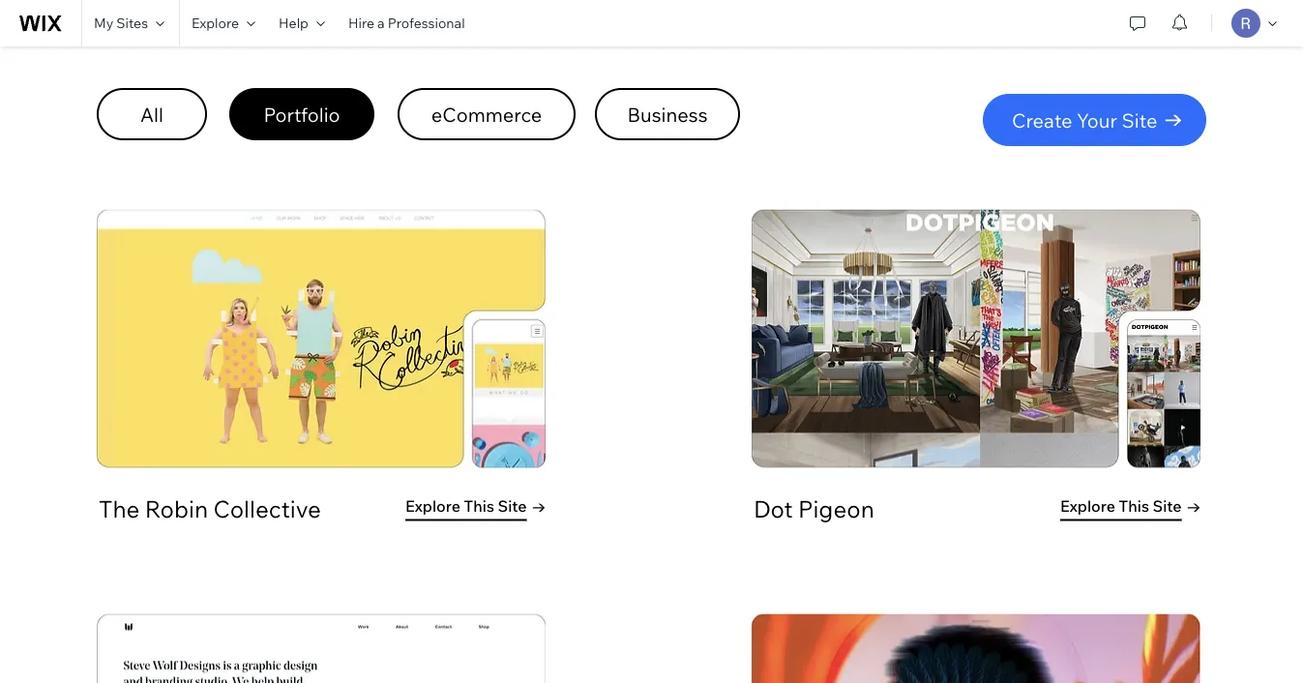 Task type: describe. For each thing, give the bounding box(es) containing it.
help
[[279, 15, 309, 31]]

a
[[378, 15, 385, 31]]



Task type: vqa. For each thing, say whether or not it's contained in the screenshot.
'a'
yes



Task type: locate. For each thing, give the bounding box(es) containing it.
hire a professional
[[348, 15, 465, 31]]

sites
[[116, 15, 148, 31]]

hire a professional link
[[337, 0, 477, 46]]

hire
[[348, 15, 374, 31]]

my
[[94, 15, 113, 31]]

explore
[[192, 15, 239, 31]]

help button
[[267, 0, 337, 46]]

my sites
[[94, 15, 148, 31]]

professional
[[388, 15, 465, 31]]



